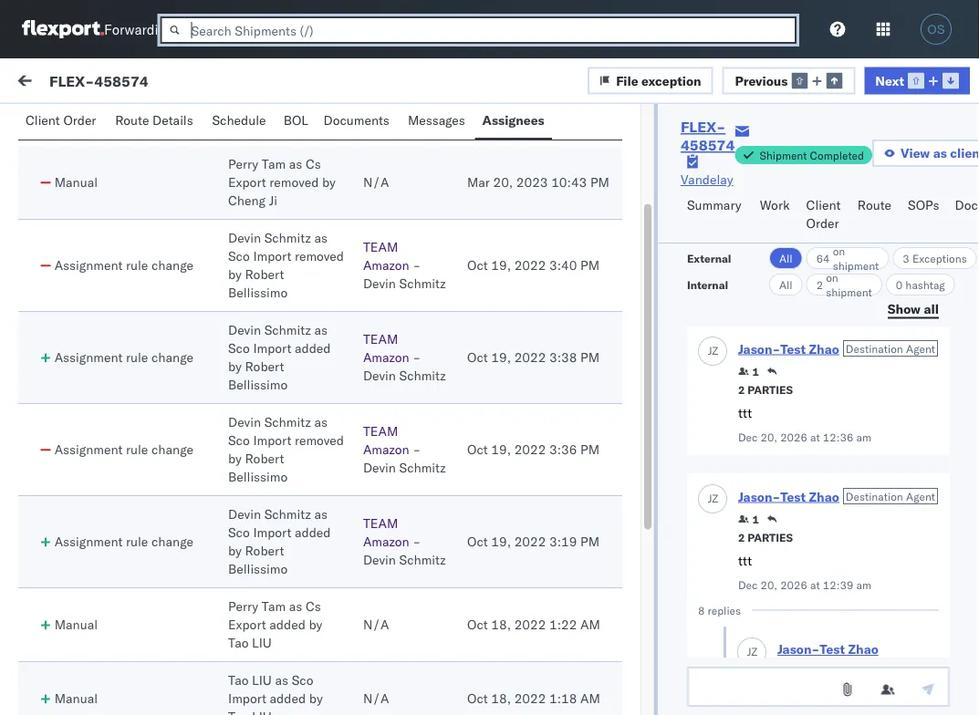 Task type: locate. For each thing, give the bounding box(es) containing it.
oct for oct 19, 2022 3:38 pm
[[467, 350, 488, 366]]

jason-test zhao destination agent down 2 on shipment on the right of the page
[[739, 341, 936, 357]]

tam up tao liu as sco import added by tao liu
[[262, 599, 286, 615]]

2026 for ttt dec 20, 2026 at 12:39 am
[[781, 579, 808, 593]]

dec 8, 2026, 6:39 pm pst
[[334, 623, 490, 639]]

2 rule from the top
[[126, 350, 148, 366]]

0 vertical spatial 2 parties button
[[739, 382, 793, 398]]

1 19, from the top
[[492, 257, 511, 273]]

0 vertical spatial 2026
[[781, 431, 808, 445]]

2 parties
[[739, 383, 793, 397], [739, 531, 793, 545]]

1 devin schmitz as sco import removed by robert bellissimo from the top
[[228, 230, 344, 301]]

sops
[[909, 197, 940, 213]]

4 resize handle column header from the left
[[933, 152, 955, 716]]

perry for perry tam as cs export added by tao liu
[[228, 599, 258, 615]]

1 vertical spatial cs
[[306, 599, 321, 615]]

0 vertical spatial at
[[811, 431, 821, 445]]

1 (0) from the left
[[80, 116, 104, 132]]

as for oct 19, 2022 3:38 pm
[[314, 322, 328, 338]]

1 vertical spatial client
[[807, 197, 841, 213]]

1 6:47 from the top
[[422, 459, 450, 475]]

1 vertical spatial dec 17, 2026, 6:47 pm pst
[[334, 541, 498, 557]]

5 2022 from the top
[[515, 617, 546, 633]]

previous button
[[723, 67, 856, 94]]

dec 17, 2026, 6:47 pm pst
[[334, 459, 498, 475], [334, 541, 498, 557]]

1 vertical spatial jason-test zhao button
[[739, 489, 840, 505]]

agent for ttt dec 20, 2026 at 12:36 am
[[907, 342, 936, 356]]

n/a for perry tam as cs export removed by cheng ji
[[363, 174, 389, 190]]

0 vertical spatial 1
[[753, 365, 760, 379]]

0 vertical spatial am
[[857, 431, 872, 445]]

6:47 down 12:33
[[422, 459, 450, 475]]

4 team amazon - devin schmitz from the top
[[363, 516, 446, 568]]

1 change from the top
[[152, 257, 194, 273]]

route left details
[[115, 112, 149, 128]]

devin schmitz as sco import added by robert bellissimo
[[228, 322, 331, 393], [228, 507, 331, 578]]

1 vertical spatial external
[[687, 252, 732, 265]]

1 button
[[739, 365, 760, 379], [739, 513, 760, 527]]

client down related work item/shipment
[[807, 197, 841, 213]]

2 cs from the top
[[306, 599, 321, 615]]

2 vertical spatial n/a
[[363, 691, 389, 707]]

1 vertical spatial 12:36
[[823, 431, 854, 445]]

all button left 64
[[770, 247, 803, 269]]

2022 for 3:40
[[515, 257, 546, 273]]

1 horizontal spatial route
[[858, 197, 892, 213]]

1 am from the top
[[857, 431, 872, 445]]

shipment
[[760, 148, 808, 162]]

2 parties button for ttt dec 20, 2026 at 12:39 am
[[739, 530, 793, 546]]

flexport. image
[[22, 20, 104, 38]]

0 horizontal spatial (0)
[[80, 116, 104, 132]]

1 vertical spatial parties
[[748, 531, 793, 545]]

0 vertical spatial 2
[[817, 278, 824, 292]]

1 export from the top
[[228, 174, 266, 190]]

1 vertical spatial export
[[228, 617, 266, 633]]

0 vertical spatial test
[[55, 394, 77, 410]]

1 all button from the top
[[770, 247, 803, 269]]

0 vertical spatial client order
[[26, 112, 96, 128]]

rule
[[126, 257, 148, 273], [126, 350, 148, 366], [126, 442, 148, 458], [126, 534, 148, 550]]

0 vertical spatial devin schmitz as sco import removed by robert bellissimo
[[228, 230, 344, 301]]

2 parties up ttt dec 20, 2026 at 12:36 am
[[739, 383, 793, 397]]

1 oct from the top
[[467, 257, 488, 273]]

None text field
[[687, 667, 950, 708]]

1 horizontal spatial (0)
[[170, 116, 194, 132]]

2 2026 from the top
[[781, 579, 808, 593]]

2026, left 12:35
[[383, 294, 419, 310]]

n/a down reference
[[363, 174, 389, 190]]

0 vertical spatial 18,
[[492, 617, 511, 633]]

external inside external (0) button
[[29, 116, 77, 132]]

4 amazon from the top
[[363, 534, 410, 550]]

shipment inside 64 on shipment
[[833, 259, 879, 273]]

1 agent from the top
[[907, 342, 936, 356]]

parties
[[748, 383, 793, 397], [748, 531, 793, 545]]

on for 64
[[833, 244, 846, 258]]

robert for oct 19, 2022 3:36 pm
[[245, 451, 284, 467]]

by inside perry tam as cs export added by tao liu
[[309, 617, 323, 633]]

oct right 6:39
[[467, 617, 488, 633]]

0 horizontal spatial 12:36
[[422, 212, 458, 228]]

as inside perry tam as cs export added by tao liu
[[289, 599, 303, 615]]

1 vertical spatial message
[[212, 116, 266, 132]]

export for tao
[[228, 617, 266, 633]]

oct 19, 2022 3:19 pm
[[467, 534, 600, 550]]

1 horizontal spatial time
[[467, 123, 496, 139]]

ttt for ttt dec 20, 2026 at 12:39 am
[[739, 554, 753, 570]]

3 manual from the top
[[54, 691, 98, 707]]

docu button
[[948, 189, 980, 243]]

shipment completed
[[760, 148, 865, 162]]

parties up the ttt dec 20, 2026 at 12:39 am
[[748, 531, 793, 545]]

as for oct 19, 2022 3:40 pm
[[314, 230, 328, 246]]

2 at from the top
[[811, 579, 821, 593]]

2 jason-test zhao destination agent from the top
[[739, 489, 936, 505]]

6:47 up 6:39
[[422, 541, 450, 557]]

(0) inside button
[[80, 116, 104, 132]]

1 button up the ttt dec 20, 2026 at 12:39 am
[[739, 513, 760, 527]]

0 horizontal spatial work
[[52, 70, 99, 95]]

jason-test zhao button down ttt dec 20, 2026 at 12:36 am
[[739, 489, 840, 505]]

1 18, from the top
[[492, 617, 511, 633]]

sco inside tao liu as sco import added by tao liu
[[292, 673, 314, 689]]

change for oct 19, 2022 3:36 pm
[[152, 442, 194, 458]]

0 vertical spatial destination
[[846, 342, 904, 356]]

1 vertical spatial 17,
[[360, 541, 380, 557]]

6 oct from the top
[[467, 691, 488, 707]]

2026 inside ttt dec 20, 2026 at 12:36 am
[[781, 431, 808, 445]]

1 horizontal spatial client
[[807, 197, 841, 213]]

0 vertical spatial all button
[[770, 247, 803, 269]]

0 vertical spatial jason-test zhao button
[[739, 341, 840, 357]]

2 down 64
[[817, 278, 824, 292]]

0 horizontal spatial internal
[[122, 116, 167, 132]]

2 oct from the top
[[467, 350, 488, 366]]

1 horizontal spatial order
[[807, 215, 840, 231]]

am right 12:33
[[461, 377, 481, 393]]

2022 left 1:22
[[515, 617, 546, 633]]

2 destination from the top
[[846, 490, 904, 504]]

0 vertical spatial export
[[228, 174, 266, 190]]

3 n/a from the top
[[363, 691, 389, 707]]

by for mar 20, 2023 10:43 pm
[[322, 174, 336, 190]]

1 vertical spatial devin schmitz as sco import added by robert bellissimo
[[228, 507, 331, 578]]

1 vertical spatial 2026
[[781, 579, 808, 593]]

client
[[26, 112, 60, 128], [807, 197, 841, 213]]

1 up the ttt dec 20, 2026 at 12:39 am
[[753, 513, 760, 527]]

order for client order button to the left
[[63, 112, 96, 128]]

export
[[228, 174, 266, 190], [228, 617, 266, 633]]

am right 12:35
[[461, 294, 481, 310]]

dec inside ttt dec 20, 2026 at 12:36 am
[[739, 431, 758, 445]]

1 up ttt dec 20, 2026 at 12:36 am
[[753, 365, 760, 379]]

import
[[253, 248, 292, 264], [253, 341, 292, 357], [253, 433, 292, 449], [253, 525, 292, 541], [228, 691, 267, 707]]

as inside tao liu as sco import added by tao liu
[[275, 673, 289, 689]]

1 rule from the top
[[126, 257, 148, 273]]

assignment rule change for oct 19, 2022 3:36 pm
[[54, 442, 194, 458]]

oct
[[467, 257, 488, 273], [467, 350, 488, 366], [467, 442, 488, 458], [467, 534, 488, 550], [467, 617, 488, 633], [467, 691, 488, 707]]

4 oct from the top
[[467, 534, 488, 550]]

1 button up ttt dec 20, 2026 at 12:36 am
[[739, 365, 760, 379]]

all button for 64
[[770, 247, 803, 269]]

0 horizontal spatial message
[[57, 158, 100, 172]]

2026, left 12:33
[[383, 377, 419, 393]]

2 parties button up the ttt dec 20, 2026 at 12:39 am
[[739, 530, 793, 546]]

am
[[857, 431, 872, 445], [857, 579, 872, 593]]

458574
[[94, 71, 149, 90], [681, 136, 735, 154], [792, 212, 839, 228], [792, 294, 839, 310], [792, 377, 839, 393], [792, 459, 839, 475], [792, 541, 839, 557]]

schedule button
[[205, 104, 277, 140]]

as for mar 20, 2023 10:43 pm
[[289, 156, 303, 172]]

0 vertical spatial manual
[[54, 174, 98, 190]]

external for external (0)
[[29, 116, 77, 132]]

rule for oct 19, 2022 3:40 pm
[[126, 257, 148, 273]]

1 assignment from the top
[[54, 257, 123, 273]]

oct 19, 2022 3:36 pm
[[467, 442, 600, 458]]

removed inside perry tam as cs export removed by cheng ji
[[270, 174, 319, 190]]

19, for oct 19, 2022 3:36 pm
[[492, 442, 511, 458]]

2 17, from the top
[[360, 541, 380, 557]]

all button left 2 on shipment on the right of the page
[[770, 274, 803, 296]]

flex- 458574 up 12:39
[[753, 541, 839, 557]]

1 vertical spatial 2 parties button
[[739, 530, 793, 546]]

at for ttt dec 20, 2026 at 12:36 am
[[811, 431, 821, 445]]

2 team amazon - devin schmitz from the top
[[363, 331, 446, 384]]

os
[[928, 22, 946, 36]]

manual for perry tam as cs export added by tao liu
[[54, 617, 98, 633]]

by for oct 19, 2022 3:36 pm
[[228, 451, 242, 467]]

0 vertical spatial 6:47
[[422, 459, 450, 475]]

2 on shipment
[[817, 271, 873, 299]]

2 up ttt dec 20, 2026 at 12:36 am
[[739, 383, 745, 397]]

1 n/a from the top
[[363, 174, 389, 190]]

jason-test zhao destination agent for ttt dec 20, 2026 at 12:36 am
[[739, 341, 936, 357]]

2 6:47 from the top
[[422, 541, 450, 557]]

am for 12:35
[[461, 294, 481, 310]]

1 parties from the top
[[748, 383, 793, 397]]

client order button down my work
[[18, 104, 108, 140]]

2 devin schmitz as sco import added by robert bellissimo from the top
[[228, 507, 331, 578]]

manual up @ tao liu
[[54, 617, 98, 633]]

flex- 458574
[[681, 118, 735, 154], [753, 212, 839, 228], [753, 294, 839, 310], [753, 377, 839, 393], [753, 459, 839, 475], [753, 541, 839, 557]]

1 2 parties button from the top
[[739, 382, 793, 398]]

by inside perry tam as cs export removed by cheng ji
[[322, 174, 336, 190]]

all
[[924, 301, 940, 317]]

ttt dec 20, 2026 at 12:39 am
[[739, 554, 872, 593]]

0 vertical spatial time
[[467, 123, 496, 139]]

1 vertical spatial agent
[[907, 490, 936, 504]]

route inside route button
[[858, 197, 892, 213]]

1 amazon from the top
[[363, 257, 410, 273]]

2 devin schmitz as sco import removed by robert bellissimo from the top
[[228, 415, 344, 485]]

19, for oct 19, 2022 3:40 pm
[[492, 257, 511, 273]]

0 vertical spatial all
[[780, 252, 793, 265]]

assignment for oct 19, 2022 3:40 pm
[[54, 257, 123, 273]]

19, left 3:36
[[492, 442, 511, 458]]

external down 'summary' button
[[687, 252, 732, 265]]

3 19, from the top
[[492, 442, 511, 458]]

3 assignment from the top
[[54, 442, 123, 458]]

2 vertical spatial manual
[[54, 691, 98, 707]]

am inside the ttt dec 20, 2026 at 12:39 am
[[857, 579, 872, 593]]

all button for 2
[[770, 274, 803, 296]]

2 horizontal spatial message
[[212, 116, 266, 132]]

1 assignment rule change from the top
[[54, 257, 194, 273]]

test left the msg
[[55, 394, 77, 410]]

sco for oct 19, 2022 3:19 pm
[[228, 525, 250, 541]]

1 vertical spatial at
[[811, 579, 821, 593]]

1 button for ttt dec 20, 2026 at 12:36 am
[[739, 365, 760, 379]]

added for oct 18, 2022 1:22 am
[[270, 617, 306, 633]]

(0)
[[80, 116, 104, 132], [170, 116, 194, 132]]

18, left 1:22
[[492, 617, 511, 633]]

shipment for 2 on shipment
[[826, 285, 873, 299]]

on inside 2 on shipment
[[826, 271, 839, 284]]

2 dec 17, 2026, 6:47 pm pst from the top
[[334, 541, 498, 557]]

0 vertical spatial 2 parties
[[739, 383, 793, 397]]

at inside the ttt dec 20, 2026 at 12:39 am
[[811, 579, 821, 593]]

0 vertical spatial 1 button
[[739, 365, 760, 379]]

1 horizontal spatial work
[[795, 158, 819, 172]]

3 change from the top
[[152, 442, 194, 458]]

1 team from the top
[[363, 239, 398, 255]]

export inside perry tam as cs export added by tao liu
[[228, 617, 266, 633]]

1 jason-test zhao destination agent from the top
[[739, 341, 936, 357]]

cs
[[306, 156, 321, 172], [306, 599, 321, 615]]

0 vertical spatial cs
[[306, 156, 321, 172]]

1 for ttt dec 20, 2026 at 12:39 am
[[753, 513, 760, 527]]

schmitz
[[264, 230, 311, 246], [400, 276, 446, 292], [264, 322, 311, 338], [400, 368, 446, 384], [264, 415, 311, 431], [400, 460, 446, 476], [264, 507, 311, 523], [400, 552, 446, 568]]

n/a down 8,
[[363, 691, 389, 707]]

client order button up 64
[[799, 189, 851, 243]]

1 vertical spatial all button
[[770, 274, 803, 296]]

19, left 3:40
[[492, 257, 511, 273]]

0 vertical spatial message
[[135, 75, 189, 91]]

assignment
[[54, 257, 123, 273], [54, 350, 123, 366], [54, 442, 123, 458], [54, 534, 123, 550]]

ttt
[[55, 311, 69, 327], [739, 406, 753, 422], [739, 554, 753, 570]]

by
[[322, 174, 336, 190], [228, 267, 242, 283], [228, 359, 242, 375], [228, 451, 242, 467], [228, 543, 242, 559], [309, 617, 323, 633], [309, 691, 323, 707]]

0 vertical spatial shipment
[[833, 259, 879, 273]]

agent for ttt dec 20, 2026 at 12:39 am
[[907, 490, 936, 504]]

jason-test zhao button down 12:39
[[778, 642, 879, 658]]

added for oct 19, 2022 3:19 pm
[[295, 525, 331, 541]]

devin schmitz as sco import added by robert bellissimo for oct 19, 2022 3:19 pm
[[228, 507, 331, 578]]

test down test msg
[[55, 476, 77, 492]]

resize handle column header
[[304, 152, 326, 716], [514, 152, 535, 716], [723, 152, 745, 716], [933, 152, 955, 716]]

oct left 3:36
[[467, 442, 488, 458]]

message inside button
[[135, 75, 189, 91]]

work right related
[[795, 158, 819, 172]]

1 test from the top
[[55, 394, 77, 410]]

1 resize handle column header from the left
[[304, 152, 326, 716]]

2 up the ttt dec 20, 2026 at 12:39 am
[[739, 531, 745, 545]]

z
[[66, 200, 71, 211], [712, 345, 719, 358], [66, 364, 71, 375], [66, 446, 71, 458], [712, 493, 719, 506], [66, 528, 71, 540], [66, 611, 71, 622], [752, 646, 758, 660], [66, 693, 71, 704]]

ji
[[269, 193, 277, 209]]

2 parties button
[[739, 382, 793, 398], [739, 530, 793, 546]]

on down 64
[[826, 271, 839, 284]]

1 bellissimo from the top
[[228, 285, 288, 301]]

1 vertical spatial client order button
[[799, 189, 851, 243]]

shipment inside 2 on shipment
[[826, 285, 873, 299]]

oct 19, 2022 3:40 pm
[[467, 257, 600, 273]]

2 perry from the top
[[228, 599, 258, 615]]

1 vertical spatial perry
[[228, 599, 258, 615]]

work for my
[[52, 70, 99, 95]]

5 oct from the top
[[467, 617, 488, 633]]

19, left 3:19
[[492, 534, 511, 550]]

1 horizontal spatial 12:36
[[823, 431, 854, 445]]

order down my work
[[63, 112, 96, 128]]

1 vertical spatial time
[[335, 158, 359, 172]]

2022 left 3:40
[[515, 257, 546, 273]]

0 vertical spatial order
[[63, 112, 96, 128]]

2 vertical spatial 2
[[739, 531, 745, 545]]

export up tao liu as sco import added by tao liu
[[228, 617, 266, 633]]

order inside "client order"
[[807, 215, 840, 231]]

2 manual from the top
[[54, 617, 98, 633]]

internal
[[122, 116, 167, 132], [687, 278, 729, 292]]

tam inside perry tam as cs export removed by cheng ji
[[262, 156, 286, 172]]

on right 64
[[833, 244, 846, 258]]

20, for dec 20, 2026, 12:33 am pst
[[360, 377, 380, 393]]

team
[[363, 239, 398, 255], [363, 331, 398, 347], [363, 424, 398, 440], [363, 516, 398, 532]]

64 on shipment
[[817, 244, 879, 273]]

1 vertical spatial devin schmitz as sco import removed by robert bellissimo
[[228, 415, 344, 485]]

1 vertical spatial 2 parties
[[739, 531, 793, 545]]

parties up ttt dec 20, 2026 at 12:36 am
[[748, 383, 793, 397]]

n/a left 6:39
[[363, 617, 389, 633]]

internal inside button
[[122, 116, 167, 132]]

2
[[817, 278, 824, 292], [739, 383, 745, 397], [739, 531, 745, 545]]

2026 for ttt dec 20, 2026 at 12:36 am
[[781, 431, 808, 445]]

mar 20, 2023 10:43 pm
[[467, 174, 610, 190]]

0 vertical spatial devin schmitz as sco import added by robert bellissimo
[[228, 322, 331, 393]]

3 assignment rule change from the top
[[54, 442, 194, 458]]

18, for oct 18, 2022 1:22 am
[[492, 617, 511, 633]]

2 resize handle column header from the left
[[514, 152, 535, 716]]

flex- 458574 down 64
[[753, 294, 839, 310]]

2 export from the top
[[228, 617, 266, 633]]

0 horizontal spatial client
[[26, 112, 60, 128]]

1 2026 from the top
[[781, 431, 808, 445]]

order up 64
[[807, 215, 840, 231]]

2 18, from the top
[[492, 691, 511, 707]]

2022 left 3:36
[[515, 442, 546, 458]]

@ tao liu
[[55, 640, 113, 656]]

1 vertical spatial route
[[858, 197, 892, 213]]

19, for oct 19, 2022 3:19 pm
[[492, 534, 511, 550]]

458574 up 64
[[792, 212, 839, 228]]

2 test from the top
[[55, 476, 77, 492]]

team amazon - devin schmitz up dec 8, 2026, 6:39 pm pst
[[363, 516, 446, 568]]

by inside tao liu as sco import added by tao liu
[[309, 691, 323, 707]]

0 vertical spatial dec 17, 2026, 6:47 pm pst
[[334, 459, 498, 475]]

0 vertical spatial tam
[[262, 156, 286, 172]]

1 17, from the top
[[360, 459, 380, 475]]

6 2022 from the top
[[515, 691, 546, 707]]

manual down source
[[54, 174, 98, 190]]

amazon for oct 19, 2022 3:40 pm
[[363, 257, 410, 273]]

1 devin schmitz as sco import added by robert bellissimo from the top
[[228, 322, 331, 393]]

0 vertical spatial client order button
[[18, 104, 108, 140]]

1 all from the top
[[780, 252, 793, 265]]

458574 up 12:39
[[792, 541, 839, 557]]

- up oct 18, 2022 1:18 am
[[544, 623, 552, 639]]

ttt inside the ttt dec 20, 2026 at 12:39 am
[[739, 554, 753, 570]]

import inside tao liu as sco import added by tao liu
[[228, 691, 267, 707]]

1 vertical spatial 1
[[753, 513, 760, 527]]

pst down oct 19, 2022 3:38 pm
[[484, 377, 507, 393]]

n/a for perry tam as cs export added by tao liu
[[363, 617, 389, 633]]

1 vertical spatial 1 button
[[739, 513, 760, 527]]

0 vertical spatial removed
[[270, 174, 319, 190]]

1 perry from the top
[[228, 156, 258, 172]]

pst
[[484, 212, 507, 228], [484, 294, 507, 310], [484, 377, 507, 393], [476, 459, 498, 475], [476, 541, 498, 557], [468, 623, 490, 639]]

oct left 3:19
[[467, 534, 488, 550]]

oct up dec 20, 2026, 12:33 am pst
[[467, 350, 488, 366]]

3 2022 from the top
[[515, 442, 546, 458]]

1 vertical spatial 6:47
[[422, 541, 450, 557]]

jason-test zhao button
[[739, 341, 840, 357], [739, 489, 840, 505], [778, 642, 879, 658]]

as for oct 18, 2022 1:18 am
[[275, 673, 289, 689]]

route
[[115, 112, 149, 128], [858, 197, 892, 213]]

vandelay link
[[681, 171, 734, 189]]

1 horizontal spatial external
[[687, 252, 732, 265]]

1 vertical spatial test
[[55, 476, 77, 492]]

2 robert from the top
[[245, 359, 284, 375]]

1 dec 17, 2026, 6:47 pm pst from the top
[[334, 459, 498, 475]]

cs inside perry tam as cs export added by tao liu
[[306, 599, 321, 615]]

team amazon - devin schmitz down dec 20, 2026, 12:35 am pst
[[363, 331, 446, 384]]

1 horizontal spatial internal
[[687, 278, 729, 292]]

am right 1:22
[[581, 617, 601, 633]]

2 agent from the top
[[907, 490, 936, 504]]

completed
[[810, 148, 865, 162]]

1
[[753, 365, 760, 379], [753, 513, 760, 527]]

2026, down dec 20, 2026, 12:33 am pst
[[383, 459, 419, 475]]

manual for perry tam as cs export removed by cheng ji
[[54, 174, 98, 190]]

all left 64
[[780, 252, 793, 265]]

1 vertical spatial client order
[[807, 197, 841, 231]]

2 team from the top
[[363, 331, 398, 347]]

exceptions
[[913, 252, 968, 265]]

client order down my work
[[26, 112, 96, 128]]

2022 left 1:18
[[515, 691, 546, 707]]

added inside perry tam as cs export added by tao liu
[[270, 617, 306, 633]]

am for ttt dec 20, 2026 at 12:39 am
[[857, 579, 872, 593]]

1 vertical spatial am
[[857, 579, 872, 593]]

4 19, from the top
[[492, 534, 511, 550]]

3 team from the top
[[363, 424, 398, 440]]

as
[[934, 145, 948, 161], [289, 156, 303, 172], [314, 230, 328, 246], [314, 322, 328, 338], [314, 415, 328, 431], [314, 507, 328, 523], [289, 599, 303, 615], [275, 673, 289, 689]]

2 2 parties button from the top
[[739, 530, 793, 546]]

test
[[129, 198, 153, 214], [129, 280, 153, 296], [781, 341, 806, 357], [129, 362, 153, 378], [129, 444, 153, 460], [781, 489, 806, 505], [129, 526, 153, 542], [129, 609, 153, 625], [820, 642, 846, 658], [129, 691, 153, 707]]

2 change from the top
[[152, 350, 194, 366]]

rule for oct 19, 2022 3:38 pm
[[126, 350, 148, 366]]

at
[[811, 431, 821, 445], [811, 579, 821, 593]]

rule for oct 19, 2022 3:36 pm
[[126, 442, 148, 458]]

1 destination from the top
[[846, 342, 904, 356]]

0 vertical spatial work
[[52, 70, 99, 95]]

ttt for ttt
[[55, 311, 69, 327]]

jason-test zhao destination agent
[[739, 341, 936, 357], [739, 489, 936, 505]]

2 all from the top
[[780, 278, 793, 292]]

3 rule from the top
[[126, 442, 148, 458]]

2 parties up the ttt dec 20, 2026 at 12:39 am
[[739, 531, 793, 545]]

as inside perry tam as cs export removed by cheng ji
[[289, 156, 303, 172]]

0 vertical spatial agent
[[907, 342, 936, 356]]

2 vertical spatial removed
[[295, 433, 344, 449]]

sco
[[228, 248, 250, 264], [228, 341, 250, 357], [228, 433, 250, 449], [228, 525, 250, 541], [292, 673, 314, 689]]

jason-test zhao destination agent for ttt dec 20, 2026 at 12:39 am
[[739, 489, 936, 505]]

- up dec 8, 2026, 6:39 pm pst
[[413, 534, 421, 550]]

tao
[[228, 635, 249, 651], [68, 640, 90, 656], [228, 673, 249, 689], [228, 709, 249, 716]]

route details
[[115, 112, 193, 128]]

manual down @ tao liu
[[54, 691, 98, 707]]

shipment
[[833, 259, 879, 273], [826, 285, 873, 299]]

20, inside ttt dec 20, 2026 at 12:36 am
[[761, 431, 778, 445]]

added inside tao liu as sco import added by tao liu
[[270, 691, 306, 707]]

bellissimo for oct 19, 2022 3:40 pm
[[228, 285, 288, 301]]

2 n/a from the top
[[363, 617, 389, 633]]

time down documents button
[[335, 158, 359, 172]]

flex- inside flex- 458574
[[681, 118, 726, 136]]

view as clien
[[901, 145, 980, 161]]

4 team from the top
[[363, 516, 398, 532]]

0
[[896, 278, 903, 292]]

jason-test zhao button up ttt dec 20, 2026 at 12:36 am
[[739, 341, 840, 357]]

message inside button
[[212, 116, 266, 132]]

64
[[817, 252, 830, 265]]

1 vertical spatial all
[[780, 278, 793, 292]]

12:35
[[422, 294, 458, 310]]

(0) inside button
[[170, 116, 194, 132]]

2022 left 3:19
[[515, 534, 546, 550]]

4 assignment rule change from the top
[[54, 534, 194, 550]]

3 robert from the top
[[245, 451, 284, 467]]

cs inside perry tam as cs export removed by cheng ji
[[306, 156, 321, 172]]

4 bellissimo from the top
[[228, 562, 288, 578]]

team amazon - devin schmitz for oct 19, 2022 3:36 pm
[[363, 424, 446, 476]]

am inside ttt dec 20, 2026 at 12:36 am
[[857, 431, 872, 445]]

team for oct 19, 2022 3:40 pm
[[363, 239, 398, 255]]

4 assignment from the top
[[54, 534, 123, 550]]

2 assignment rule change from the top
[[54, 350, 194, 366]]

work up external (0)
[[52, 70, 99, 95]]

0 horizontal spatial client order
[[26, 112, 96, 128]]

assignment rule change
[[54, 257, 194, 273], [54, 350, 194, 366], [54, 442, 194, 458], [54, 534, 194, 550]]

am for 1:18
[[581, 691, 601, 707]]

0 vertical spatial jason-test zhao destination agent
[[739, 341, 936, 357]]

dec
[[334, 212, 357, 228], [334, 294, 357, 310], [334, 377, 357, 393], [739, 431, 758, 445], [334, 459, 357, 475], [334, 541, 357, 557], [739, 579, 758, 593], [334, 623, 357, 639]]

2 parties from the top
[[748, 531, 793, 545]]

1 vertical spatial tam
[[262, 599, 286, 615]]

1 vertical spatial on
[[826, 271, 839, 284]]

at inside ttt dec 20, 2026 at 12:36 am
[[811, 431, 821, 445]]

client down my
[[26, 112, 60, 128]]

1 tam from the top
[[262, 156, 286, 172]]

10:43
[[552, 174, 587, 190]]

3:19
[[550, 534, 577, 550]]

1 vertical spatial manual
[[54, 617, 98, 633]]

internal for internal (0)
[[122, 116, 167, 132]]

next button
[[865, 67, 971, 94]]

1 horizontal spatial message
[[135, 75, 189, 91]]

1 robert from the top
[[245, 267, 284, 283]]

amazon for oct 19, 2022 3:19 pm
[[363, 534, 410, 550]]

destination
[[846, 342, 904, 356], [846, 490, 904, 504]]

export for cheng
[[228, 174, 266, 190]]

@
[[55, 640, 65, 656]]

3:38
[[550, 350, 577, 366]]

my
[[18, 70, 47, 95]]

1 vertical spatial destination
[[846, 490, 904, 504]]

oct for oct 19, 2022 3:19 pm
[[467, 534, 488, 550]]

4 2022 from the top
[[515, 534, 546, 550]]

3 oct from the top
[[467, 442, 488, 458]]

2 all button from the top
[[770, 274, 803, 296]]

export inside perry tam as cs export removed by cheng ji
[[228, 174, 266, 190]]

dec 17, 2026, 6:47 pm pst down dec 20, 2026, 12:33 am pst
[[334, 459, 498, 475]]

2 2022 from the top
[[515, 350, 546, 366]]

0 vertical spatial route
[[115, 112, 149, 128]]

internal (0) button
[[115, 108, 205, 143]]

perry inside perry tam as cs export added by tao liu
[[228, 599, 258, 615]]

am right 1:18
[[581, 691, 601, 707]]

team amazon - devin schmitz up dec 20, 2026, 12:35 am pst
[[363, 239, 446, 292]]

manual
[[54, 174, 98, 190], [54, 617, 98, 633], [54, 691, 98, 707]]

3 team amazon - devin schmitz from the top
[[363, 424, 446, 476]]

0 vertical spatial parties
[[748, 383, 793, 397]]

perry inside perry tam as cs export removed by cheng ji
[[228, 156, 258, 172]]

1:22
[[550, 617, 577, 633]]

ttt inside ttt dec 20, 2026 at 12:36 am
[[739, 406, 753, 422]]

2026, right 8,
[[375, 623, 411, 639]]

- down mar 20, 2023 10:43 pm
[[544, 212, 552, 228]]

1 vertical spatial n/a
[[363, 617, 389, 633]]

all left 2 on shipment on the right of the page
[[780, 278, 793, 292]]

1 1 button from the top
[[739, 365, 760, 379]]

on inside 64 on shipment
[[833, 244, 846, 258]]

2 19, from the top
[[492, 350, 511, 366]]

4 rule from the top
[[126, 534, 148, 550]]

0 horizontal spatial time
[[335, 158, 359, 172]]

1 vertical spatial shipment
[[826, 285, 873, 299]]

2026 inside the ttt dec 20, 2026 at 12:39 am
[[781, 579, 808, 593]]

2 2 parties from the top
[[739, 531, 793, 545]]

4 change from the top
[[152, 534, 194, 550]]

dec 17, 2026, 6:47 pm pst up dec 8, 2026, 6:39 pm pst
[[334, 541, 498, 557]]

20, for dec 20, 2026, 12:35 am pst
[[360, 294, 380, 310]]

on
[[833, 244, 846, 258], [826, 271, 839, 284]]

1 2 parties from the top
[[739, 383, 793, 397]]

1 manual from the top
[[54, 174, 98, 190]]

2 (0) from the left
[[170, 116, 194, 132]]

dec 17, 2026, 6:47 pm pst for jason-test zhao
[[334, 541, 498, 557]]

j z
[[62, 200, 71, 211], [708, 345, 719, 358], [62, 364, 71, 375], [62, 446, 71, 458], [708, 493, 719, 506], [62, 528, 71, 540], [62, 611, 71, 622], [748, 646, 758, 660], [62, 693, 71, 704]]

0 horizontal spatial route
[[115, 112, 149, 128]]

- up dec 20, 2026, 12:33 am pst
[[413, 350, 421, 366]]

perry for perry tam as cs export removed by cheng ji
[[228, 156, 258, 172]]

route for route details
[[115, 112, 149, 128]]

2 bellissimo from the top
[[228, 377, 288, 393]]

external for external
[[687, 252, 732, 265]]

0 vertical spatial on
[[833, 244, 846, 258]]

message for message list
[[212, 116, 266, 132]]

12:39
[[823, 579, 854, 593]]

assignment for oct 19, 2022 3:38 pm
[[54, 350, 123, 366]]

20, inside the ttt dec 20, 2026 at 12:39 am
[[761, 579, 778, 593]]

458574 down 64
[[792, 294, 839, 310]]

team amazon - devin schmitz down dec 20, 2026, 12:33 am pst
[[363, 424, 446, 476]]

2 tam from the top
[[262, 599, 286, 615]]

pst right 6:39
[[468, 623, 490, 639]]

0 vertical spatial external
[[29, 116, 77, 132]]

pm
[[591, 174, 610, 190], [581, 257, 600, 273], [581, 350, 600, 366], [581, 442, 600, 458], [453, 459, 472, 475], [581, 534, 600, 550], [453, 541, 472, 557], [445, 623, 464, 639]]

route inside button
[[115, 112, 149, 128]]

458574 down ttt dec 20, 2026 at 12:36 am
[[792, 459, 839, 475]]

sco for oct 18, 2022 1:18 am
[[292, 673, 314, 689]]

route down item/shipment
[[858, 197, 892, 213]]

3 amazon from the top
[[363, 442, 410, 458]]

sco for oct 19, 2022 3:38 pm
[[228, 341, 250, 357]]

2022 left "3:38"
[[515, 350, 546, 366]]

cheng
[[228, 193, 266, 209]]

tam inside perry tam as cs export added by tao liu
[[262, 599, 286, 615]]



Task type: vqa. For each thing, say whether or not it's contained in the screenshot.
On-time transit time 8 days's the 'time'
no



Task type: describe. For each thing, give the bounding box(es) containing it.
devin schmitz as sco import removed by robert bellissimo for oct 19, 2022 3:36 pm
[[228, 415, 344, 485]]

- down oct 19, 2022 3:40 pm
[[544, 294, 552, 310]]

message list
[[212, 116, 291, 132]]

8 replies
[[698, 604, 741, 618]]

import for oct 19, 2022 3:40 pm
[[253, 248, 292, 264]]

8
[[698, 604, 705, 618]]

oct 18, 2022 1:18 am
[[467, 691, 601, 707]]

list
[[269, 116, 291, 132]]

import for oct 19, 2022 3:19 pm
[[253, 525, 292, 541]]

by for oct 18, 2022 1:22 am
[[309, 617, 323, 633]]

vandelay
[[681, 172, 734, 188]]

2022 for 3:36
[[515, 442, 546, 458]]

sops button
[[901, 189, 948, 243]]

resize handle column header for time
[[514, 152, 535, 716]]

sco for oct 19, 2022 3:40 pm
[[228, 248, 250, 264]]

parties for ttt dec 20, 2026 at 12:39 am
[[748, 531, 793, 545]]

all for 64
[[780, 252, 793, 265]]

dec 20, 2026, 12:36 am pst
[[334, 212, 507, 228]]

(0) for external (0)
[[80, 116, 104, 132]]

Search Shipments (/) text field
[[160, 16, 797, 44]]

dec inside the ttt dec 20, 2026 at 12:39 am
[[739, 579, 758, 593]]

by for oct 19, 2022 3:40 pm
[[228, 267, 242, 283]]

as for oct 19, 2022 3:19 pm
[[314, 507, 328, 523]]

8,
[[360, 623, 372, 639]]

mar
[[467, 174, 490, 190]]

am for ttt dec 20, 2026 at 12:36 am
[[857, 431, 872, 445]]

- down oct 19, 2022 3:36 pm
[[544, 459, 552, 475]]

oct for oct 19, 2022 3:40 pm
[[467, 257, 488, 273]]

by for oct 19, 2022 3:19 pm
[[228, 543, 242, 559]]

12:36 inside ttt dec 20, 2026 at 12:36 am
[[823, 431, 854, 445]]

route button
[[851, 189, 901, 243]]

robert for oct 19, 2022 3:38 pm
[[245, 359, 284, 375]]

work for related
[[795, 158, 819, 172]]

documents button
[[316, 104, 401, 140]]

dec 20, 2026, 12:35 am pst
[[334, 294, 507, 310]]

show all button
[[877, 296, 950, 323]]

bol button
[[277, 104, 316, 140]]

flex- 458574 up vandelay
[[681, 118, 735, 154]]

devin schmitz as sco import removed by robert bellissimo for oct 19, 2022 3:40 pm
[[228, 230, 344, 301]]

2023
[[517, 174, 548, 190]]

458574 up vandelay
[[681, 136, 735, 154]]

- up oct 18, 2022 1:22 am
[[544, 541, 552, 557]]

change for oct 19, 2022 3:38 pm
[[152, 350, 194, 366]]

by for oct 18, 2022 1:18 am
[[309, 691, 323, 707]]

related work item/shipment
[[754, 158, 897, 172]]

clien
[[951, 145, 980, 161]]

change for oct 19, 2022 3:40 pm
[[152, 257, 194, 273]]

messages button
[[401, 104, 475, 140]]

destination for ttt dec 20, 2026 at 12:39 am
[[846, 490, 904, 504]]

pst left 3:19
[[476, 541, 498, 557]]

exception
[[642, 72, 702, 88]]

resize handle column header for related work item/shipment
[[933, 152, 955, 716]]

1:18
[[550, 691, 577, 707]]

cs for removed
[[306, 156, 321, 172]]

17, for jason-test zhao
[[360, 541, 380, 557]]

os button
[[916, 8, 958, 50]]

0 hashtag
[[896, 278, 946, 292]]

my work
[[18, 70, 99, 95]]

amazon for oct 19, 2022 3:38 pm
[[363, 350, 410, 366]]

bellissimo for oct 19, 2022 3:38 pm
[[228, 377, 288, 393]]

1 horizontal spatial client order button
[[799, 189, 851, 243]]

2022 for 1:18
[[515, 691, 546, 707]]

bellissimo for oct 19, 2022 3:36 pm
[[228, 469, 288, 485]]

am for 1:22
[[581, 617, 601, 633]]

forwarding app link
[[22, 20, 202, 38]]

ttt dec 20, 2026 at 12:36 am
[[739, 406, 872, 445]]

sco for oct 19, 2022 3:36 pm
[[228, 433, 250, 449]]

added for oct 18, 2022 1:18 am
[[270, 691, 306, 707]]

3 resize handle column header from the left
[[723, 152, 745, 716]]

assignment rule change for oct 19, 2022 3:19 pm
[[54, 534, 194, 550]]

am for 12:33
[[461, 377, 481, 393]]

- down dec 20, 2026, 12:33 am pst
[[413, 442, 421, 458]]

(0) for internal (0)
[[170, 116, 194, 132]]

0 vertical spatial client
[[26, 112, 60, 128]]

flex- 458574 up ttt dec 20, 2026 at 12:36 am
[[753, 377, 839, 393]]

parties for ttt dec 20, 2026 at 12:36 am
[[748, 383, 793, 397]]

next
[[876, 72, 905, 88]]

work
[[760, 197, 790, 213]]

team for oct 19, 2022 3:36 pm
[[363, 424, 398, 440]]

pst down oct 19, 2022 3:40 pm
[[484, 294, 507, 310]]

flex- 458574 link
[[681, 118, 735, 154]]

added for oct 19, 2022 3:38 pm
[[295, 341, 331, 357]]

test for test msg
[[55, 394, 77, 410]]

hashtag
[[906, 278, 946, 292]]

test msg
[[55, 394, 104, 410]]

assignment rule change for oct 19, 2022 3:40 pm
[[54, 257, 194, 273]]

forwarding
[[104, 21, 174, 38]]

2026, up dec 8, 2026, 6:39 pm pst
[[383, 541, 419, 557]]

oct for oct 18, 2022 1:18 am
[[467, 691, 488, 707]]

internal for internal
[[687, 278, 729, 292]]

2022 for 1:22
[[515, 617, 546, 633]]

assignees button
[[475, 104, 552, 140]]

2026, up dec 20, 2026, 12:35 am pst
[[383, 212, 419, 228]]

2022 for 3:38
[[515, 350, 546, 366]]

summary
[[687, 197, 742, 213]]

file
[[616, 72, 639, 88]]

test for test
[[55, 476, 77, 492]]

12:33
[[422, 377, 458, 393]]

import for oct 18, 2022 1:18 am
[[228, 691, 267, 707]]

2 vertical spatial jason-test zhao button
[[778, 642, 879, 658]]

3 exceptions
[[903, 252, 968, 265]]

item/shipment
[[822, 158, 897, 172]]

assignment for oct 19, 2022 3:36 pm
[[54, 442, 123, 458]]

team amazon - devin schmitz for oct 19, 2022 3:19 pm
[[363, 516, 446, 568]]

tao inside perry tam as cs export added by tao liu
[[228, 635, 249, 651]]

previous
[[735, 72, 788, 88]]

2 parties for ttt dec 20, 2026 at 12:39 am
[[739, 531, 793, 545]]

n/a for tao liu as sco import added by tao liu
[[363, 691, 389, 707]]

dec 17, 2026, 6:47 pm pst for test
[[334, 459, 498, 475]]

0 vertical spatial 12:36
[[422, 212, 458, 228]]

perry tam as cs export removed by cheng ji
[[228, 156, 336, 209]]

6:39
[[414, 623, 442, 639]]

jason-test zhao button for ttt dec 20, 2026 at 12:39 am
[[739, 489, 840, 505]]

458574 up ttt dec 20, 2026 at 12:36 am
[[792, 377, 839, 393]]

bol
[[284, 112, 308, 128]]

- up dec 20, 2026, 12:35 am pst
[[413, 257, 421, 273]]

message for message button
[[135, 75, 189, 91]]

forwarding app
[[104, 21, 202, 38]]

flex- 458574 up 64
[[753, 212, 839, 228]]

view
[[901, 145, 931, 161]]

show
[[888, 301, 921, 317]]

robert for oct 19, 2022 3:40 pm
[[245, 267, 284, 283]]

description
[[228, 123, 295, 139]]

flex-458574
[[49, 71, 149, 90]]

removed for oct 19, 2022 3:36 pm
[[295, 433, 344, 449]]

1 button for ttt dec 20, 2026 at 12:39 am
[[739, 513, 760, 527]]

0 horizontal spatial client order button
[[18, 104, 108, 140]]

1 horizontal spatial client order
[[807, 197, 841, 231]]

pst down mar
[[484, 212, 507, 228]]

oct 19, 2022 3:38 pm
[[467, 350, 600, 366]]

tao liu as sco import added by tao liu
[[228, 673, 323, 716]]

docu
[[956, 197, 980, 213]]

robert for oct 19, 2022 3:19 pm
[[245, 543, 284, 559]]

related
[[754, 158, 792, 172]]

am for 12:36
[[461, 212, 481, 228]]

1 for ttt dec 20, 2026 at 12:36 am
[[753, 365, 760, 379]]

import for oct 19, 2022 3:38 pm
[[253, 341, 292, 357]]

rule for oct 19, 2022 3:19 pm
[[126, 534, 148, 550]]

dec 20, 2026, 12:33 am pst
[[334, 377, 507, 393]]

liu inside perry tam as cs export added by tao liu
[[252, 635, 272, 651]]

app
[[177, 21, 202, 38]]

assignment for oct 19, 2022 3:19 pm
[[54, 534, 123, 550]]

all for 2
[[780, 278, 793, 292]]

6:47 for jason-test zhao
[[422, 541, 450, 557]]

show all
[[888, 301, 940, 317]]

replies
[[708, 604, 741, 618]]

pst down oct 19, 2022 3:36 pm
[[476, 459, 498, 475]]

messages
[[408, 112, 466, 128]]

as inside button
[[934, 145, 948, 161]]

2 inside 2 on shipment
[[817, 278, 824, 292]]

2 for ttt dec 20, 2026 at 12:39 am
[[739, 531, 745, 545]]

view as clien button
[[873, 140, 980, 167]]

message list button
[[205, 108, 299, 143]]

resize handle column header for message
[[304, 152, 326, 716]]

2 vertical spatial message
[[57, 158, 100, 172]]

20, for mar 20, 2023 10:43 pm
[[493, 174, 513, 190]]

team amazon - devin schmitz for oct 19, 2022 3:38 pm
[[363, 331, 446, 384]]

reference
[[363, 123, 422, 139]]

by for oct 19, 2022 3:38 pm
[[228, 359, 242, 375]]

oct 18, 2022 1:22 am
[[467, 617, 601, 633]]

3:36
[[550, 442, 577, 458]]

2022 for 3:19
[[515, 534, 546, 550]]

458574 up route details
[[94, 71, 149, 90]]

shipment for 64 on shipment
[[833, 259, 879, 273]]

change for oct 19, 2022 3:19 pm
[[152, 534, 194, 550]]

assignees
[[483, 112, 545, 128]]

flex- 458574 down ttt dec 20, 2026 at 12:36 am
[[753, 459, 839, 475]]

documents
[[324, 112, 390, 128]]

file exception
[[616, 72, 702, 88]]

perry tam as cs export added by tao liu
[[228, 599, 323, 651]]

amazon for oct 19, 2022 3:36 pm
[[363, 442, 410, 458]]

3
[[903, 252, 910, 265]]

3:40
[[550, 257, 577, 273]]



